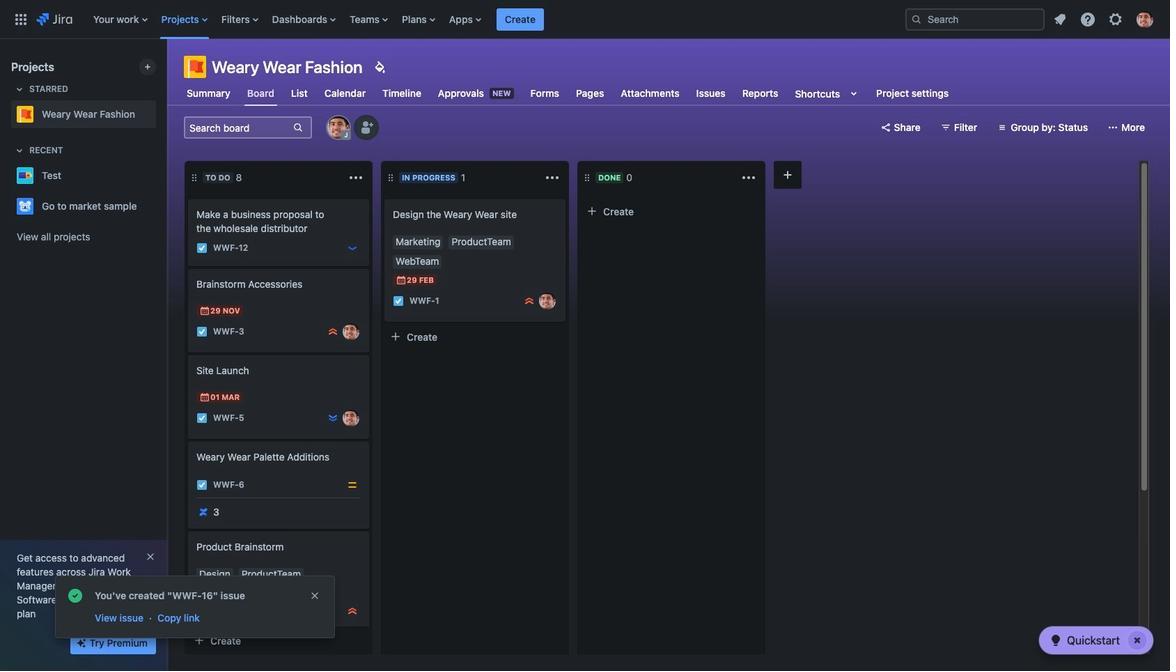 Task type: vqa. For each thing, say whether or not it's contained in the screenshot.
WWF-5
no



Task type: describe. For each thing, give the bounding box(es) containing it.
2 task image from the top
[[197, 479, 208, 491]]

notifications image
[[1052, 11, 1069, 28]]

medium image
[[347, 479, 358, 491]]

collapse starred projects image
[[11, 81, 28, 98]]

set project background image
[[371, 59, 388, 75]]

0 vertical spatial james peterson image
[[539, 293, 556, 309]]

highest image
[[328, 326, 339, 337]]

1 create image from the top
[[180, 190, 197, 206]]

Search field
[[906, 8, 1045, 30]]

2 add to starred image from the top
[[152, 198, 169, 215]]

due date: 15 december 2023 image
[[199, 587, 210, 599]]

success image
[[67, 587, 84, 604]]

check image
[[1048, 632, 1065, 649]]

2 column actions menu image from the left
[[741, 169, 757, 186]]

settings image
[[1108, 11, 1125, 28]]

search image
[[911, 14, 923, 25]]

show subtasks image
[[231, 625, 247, 642]]

due date: 15 december 2023 image
[[199, 587, 210, 599]]

lowest image
[[328, 413, 339, 424]]

1 task image from the top
[[197, 413, 208, 424]]

collapse recent projects image
[[11, 142, 28, 159]]

dismiss quickstart image
[[1127, 629, 1149, 652]]

0 horizontal spatial list
[[86, 0, 895, 39]]

due date: 01 march 2024 image
[[199, 392, 210, 403]]

1 column actions menu image from the left
[[544, 169, 561, 186]]



Task type: locate. For each thing, give the bounding box(es) containing it.
0 horizontal spatial column actions menu image
[[544, 169, 561, 186]]

0 vertical spatial create image
[[376, 190, 393, 206]]

1 horizontal spatial create image
[[376, 190, 393, 206]]

1 horizontal spatial list
[[1048, 7, 1162, 32]]

task image
[[197, 413, 208, 424], [197, 479, 208, 491]]

alert
[[56, 576, 334, 638]]

dismiss image
[[309, 590, 321, 601]]

help image
[[1080, 11, 1097, 28]]

list item
[[497, 0, 544, 39]]

jira image
[[36, 11, 72, 28], [36, 11, 72, 28]]

2 create image from the top
[[180, 259, 197, 276]]

create project image
[[142, 61, 153, 72]]

1 add to starred image from the top
[[152, 167, 169, 184]]

highest image
[[524, 295, 535, 307], [347, 606, 358, 617]]

0 vertical spatial add to starred image
[[152, 167, 169, 184]]

task image
[[197, 242, 208, 254], [393, 295, 404, 307], [197, 326, 208, 337], [197, 606, 208, 617]]

list
[[86, 0, 895, 39], [1048, 7, 1162, 32]]

0 vertical spatial task image
[[197, 413, 208, 424]]

tab list
[[176, 81, 960, 106]]

james peterson image for "lowest" image
[[343, 410, 360, 426]]

close premium upgrade banner image
[[145, 551, 156, 562]]

james peterson image
[[539, 293, 556, 309], [343, 323, 360, 340], [343, 410, 360, 426]]

1 vertical spatial create image
[[180, 346, 197, 362]]

due date: 29 february 2024 image
[[396, 275, 407, 286], [396, 275, 407, 286]]

2 vertical spatial james peterson image
[[343, 410, 360, 426]]

banner
[[0, 0, 1171, 39]]

create column image
[[780, 167, 796, 183]]

add people image
[[358, 119, 375, 136]]

0 vertical spatial highest image
[[524, 295, 535, 307]]

due date: 29 november 2023 image
[[199, 305, 210, 316]]

1 horizontal spatial highest image
[[524, 295, 535, 307]]

add to starred image
[[152, 167, 169, 184], [152, 198, 169, 215]]

Search board text field
[[185, 118, 291, 137]]

confluence image
[[198, 507, 209, 518], [198, 507, 209, 518]]

create image
[[180, 190, 197, 206], [180, 259, 197, 276], [180, 432, 197, 449], [180, 522, 197, 539]]

sidebar navigation image
[[152, 56, 183, 84]]

4 create image from the top
[[180, 522, 197, 539]]

your profile and settings image
[[1137, 11, 1154, 28]]

due date: 01 march 2024 image
[[199, 392, 210, 403]]

1 vertical spatial add to starred image
[[152, 198, 169, 215]]

primary element
[[8, 0, 895, 39]]

column actions menu image
[[348, 169, 364, 186]]

remove from starred image
[[152, 106, 169, 123]]

appswitcher icon image
[[13, 11, 29, 28]]

0 horizontal spatial create image
[[180, 346, 197, 362]]

create image
[[376, 190, 393, 206], [180, 346, 197, 362]]

1 horizontal spatial column actions menu image
[[741, 169, 757, 186]]

1 vertical spatial james peterson image
[[343, 323, 360, 340]]

low image
[[347, 242, 358, 254]]

0 horizontal spatial highest image
[[347, 606, 358, 617]]

3 create image from the top
[[180, 432, 197, 449]]

1 vertical spatial highest image
[[347, 606, 358, 617]]

column actions menu image
[[544, 169, 561, 186], [741, 169, 757, 186]]

james peterson image for highest icon
[[343, 323, 360, 340]]

None search field
[[906, 8, 1045, 30]]

due date: 29 november 2023 image
[[199, 305, 210, 316]]

1 vertical spatial task image
[[197, 479, 208, 491]]



